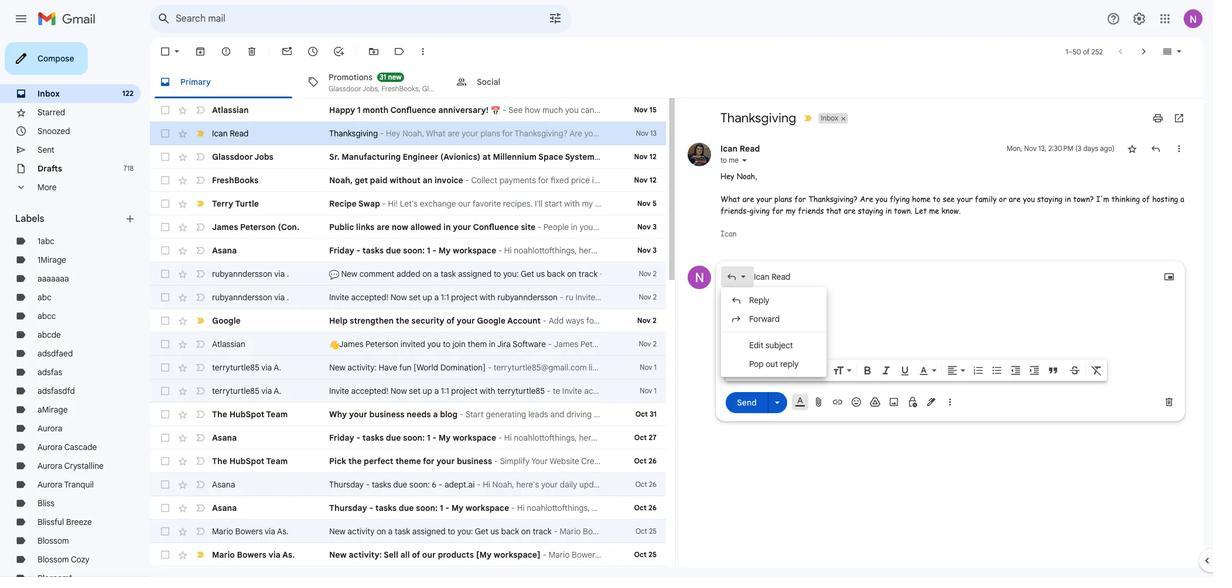 Task type: locate. For each thing, give the bounding box(es) containing it.
strengthen
[[350, 316, 394, 326]]

0 vertical spatial activity:
[[348, 363, 377, 373]]

hubspot for pick
[[230, 457, 265, 467]]

oct 26 down tasks:
[[634, 504, 657, 513]]

9 row from the top
[[150, 286, 666, 309]]

invite for invite accepted! now set up a 1:1 project with rubyanndersson
[[329, 292, 349, 303]]

0 vertical spatial 25
[[649, 528, 657, 536]]

sr. manufacturing engineer (avionics) at millennium space systems, a boeing company and 8 more jobs in los angeles, ca for you. apply now. link
[[329, 151, 900, 163]]

0 vertical spatial 3
[[653, 223, 657, 232]]

1 vertical spatial 3
[[653, 246, 657, 255]]

insert photo image
[[889, 397, 900, 409]]

2 google from the left
[[477, 316, 506, 326]]

more send options image
[[772, 397, 784, 409]]

daily
[[560, 480, 578, 491]]

0 horizontal spatial assigned
[[413, 527, 446, 537]]

1 horizontal spatial back
[[547, 269, 565, 280]]

here's
[[517, 480, 539, 491]]

tasks for 15th row from the bottom
[[363, 246, 384, 256]]

aurora tranquil
[[38, 480, 94, 491]]

2 set from the top
[[409, 386, 421, 397]]

0 vertical spatial accepted!
[[351, 292, 389, 303]]

19 row from the top
[[150, 520, 666, 544]]

recipe
[[329, 199, 357, 209]]

21 row from the top
[[150, 567, 666, 578]]

1 vertical spatial the
[[349, 457, 362, 467]]

read up show details image
[[740, 144, 760, 154]]

1 vertical spatial get
[[699, 480, 712, 491]]

remove formatting ‪(⌘\)‬ image
[[1091, 365, 1103, 377]]

soon: for 18th row from the top of the thanksgiving main content
[[416, 503, 438, 514]]

0 horizontal spatial thanksgiving
[[329, 128, 378, 139]]

friday - tasks due soon: 1 - my workspace - for oct 27
[[329, 433, 505, 444]]

1 rubyanndersson via . from the top
[[212, 269, 289, 280]]

thanksgiving main content
[[150, 38, 1204, 578]]

2 12 from the top
[[650, 176, 657, 185]]

site
[[521, 222, 536, 233]]

drafts link
[[38, 164, 62, 174]]

1 vertical spatial us
[[491, 527, 499, 537]]

0 vertical spatial 26
[[649, 457, 657, 466]]

my
[[439, 246, 451, 256], [439, 433, 451, 444], [765, 480, 776, 491], [452, 503, 464, 514]]

mario for new activity on a task assigned to you: get us back on track -
[[212, 527, 233, 537]]

aurora for aurora crystalline
[[38, 461, 62, 472]]

the
[[212, 410, 227, 420], [212, 457, 227, 467]]

1 vertical spatial nov 12
[[635, 176, 657, 185]]

tranquil
[[64, 480, 94, 491]]

get up [my
[[475, 527, 489, 537]]

row down 📅 image
[[150, 145, 900, 169]]

reply
[[750, 295, 770, 306]]

Not starred checkbox
[[1127, 143, 1139, 155]]

1 vertical spatial the
[[212, 457, 227, 467]]

row down the added
[[150, 286, 666, 309]]

nov
[[634, 106, 648, 114], [636, 129, 649, 138], [1025, 144, 1037, 153], [635, 152, 648, 161], [635, 176, 648, 185], [638, 199, 651, 208], [638, 223, 651, 232], [638, 246, 651, 255], [639, 270, 652, 278], [639, 293, 652, 302], [638, 317, 651, 325], [639, 340, 652, 349], [640, 363, 653, 372], [640, 387, 653, 396]]

team for why
[[266, 410, 288, 420]]

friday down public
[[329, 246, 354, 256]]

1 horizontal spatial the
[[396, 316, 409, 326]]

.
[[287, 269, 289, 280], [287, 292, 289, 303]]

your left daily
[[542, 480, 558, 491]]

None search field
[[150, 5, 572, 33]]

2 horizontal spatial get
[[699, 480, 712, 491]]

1 vertical spatial atlassian
[[212, 339, 246, 350]]

aurora crystalline
[[38, 461, 104, 472]]

1 vertical spatial bowers
[[237, 550, 267, 561]]

soon: for seventh row from the bottom of the thanksgiving main content
[[403, 433, 425, 444]]

1 vertical spatial rubyanndersson via .
[[212, 292, 289, 303]]

insert link ‪(⌘k)‬ image
[[832, 397, 844, 409]]

1 vertical spatial nov 1
[[640, 387, 657, 396]]

0 horizontal spatial james
[[212, 222, 238, 233]]

0 vertical spatial 12
[[650, 152, 657, 161]]

pop out reply
[[750, 359, 799, 370]]

inbox up you.
[[821, 114, 839, 122]]

2 . from the top
[[287, 292, 289, 303]]

. for ninth row
[[287, 292, 289, 303]]

0 vertical spatial the
[[396, 316, 409, 326]]

1 26 from the top
[[649, 457, 657, 466]]

thursday up activity at the bottom left of the page
[[329, 503, 367, 514]]

row
[[150, 98, 666, 122], [150, 122, 666, 145], [150, 145, 900, 169], [150, 169, 666, 192], [150, 192, 666, 216], [150, 216, 666, 239], [150, 239, 666, 263], [150, 263, 666, 286], [150, 286, 666, 309], [150, 309, 666, 333], [150, 333, 666, 356], [150, 356, 666, 380], [150, 380, 666, 403], [150, 403, 666, 427], [150, 427, 666, 450], [150, 450, 666, 474], [150, 474, 802, 497], [150, 497, 666, 520], [150, 520, 666, 544], [150, 544, 666, 567], [150, 567, 666, 578]]

2 the from the top
[[212, 457, 227, 467]]

thanksgiving down happy
[[329, 128, 378, 139]]

2 team from the top
[[266, 457, 288, 467]]

1 project from the top
[[452, 292, 478, 303]]

attach files image
[[814, 397, 825, 409]]

0 vertical spatial oct 25
[[636, 528, 657, 536]]

with for rubyanndersson
[[480, 292, 496, 303]]

4 row from the top
[[150, 169, 666, 192]]

inbox inside button
[[821, 114, 839, 122]]

with for terryturtle85
[[480, 386, 496, 397]]

0 vertical spatial james
[[212, 222, 238, 233]]

1 vertical spatial workspace
[[453, 433, 497, 444]]

with down domination]
[[480, 386, 496, 397]]

thursday for thursday - tasks due soon: 6 - adept.ai
[[329, 480, 364, 491]]

freshbooks
[[212, 175, 259, 186]]

aurora down the aurora link
[[38, 443, 62, 453]]

1 accepted! from the top
[[351, 292, 389, 303]]

search mail image
[[154, 8, 175, 29]]

0 vertical spatial terryturtle85 via a.
[[212, 363, 281, 373]]

that
[[827, 205, 842, 216]]

tasks for 18th row from the top of the thanksgiving main content
[[376, 503, 397, 514]]

0 vertical spatial team
[[266, 410, 288, 420]]

1abc link
[[38, 236, 55, 247]]

reply image
[[731, 295, 743, 307]]

blossom for blossom cozy
[[38, 555, 69, 566]]

noah, get paid without an invoice -
[[329, 175, 471, 186]]

new left sell at the bottom left of the page
[[329, 550, 347, 561]]

are left now
[[377, 222, 390, 233]]

set down the added
[[409, 292, 421, 303]]

2 project from the top
[[452, 386, 478, 397]]

abc
[[38, 292, 51, 303]]

1 horizontal spatial peterson
[[366, 339, 399, 350]]

the for pick the perfect theme for your business -
[[212, 457, 227, 467]]

due for 15th row from the bottom
[[386, 246, 401, 256]]

2 up from the top
[[423, 386, 432, 397]]

1:1 up help strengthen the security of your google account -
[[441, 292, 449, 303]]

2 2 from the top
[[653, 293, 657, 302]]

26 for pick the perfect theme for your business
[[649, 457, 657, 466]]

ican read inside row
[[212, 128, 249, 139]]

oct for pick the perfect theme for your business
[[634, 457, 647, 466]]

started
[[714, 480, 741, 491]]

1 vertical spatial confluence
[[473, 222, 519, 233]]

0 horizontal spatial peterson
[[240, 222, 276, 233]]

see
[[943, 194, 955, 205]]

1 vertical spatial terryturtle85 via a.
[[212, 386, 281, 397]]

0 vertical spatial mario
[[212, 527, 233, 537]]

primary tab
[[150, 66, 297, 98]]

2 nov 1 from the top
[[640, 387, 657, 396]]

read
[[230, 128, 249, 139], [740, 144, 760, 154], [772, 272, 791, 283]]

nov 13
[[636, 129, 657, 138]]

2 hubspot from the top
[[230, 457, 265, 467]]

friday
[[329, 246, 354, 256], [329, 433, 354, 444]]

project down domination]
[[452, 386, 478, 397]]

1:1
[[441, 292, 449, 303], [441, 386, 449, 397]]

0 vertical spatial 31
[[380, 72, 386, 81]]

staying down are
[[858, 205, 884, 216]]

1 vertical spatial nov 3
[[638, 246, 657, 255]]

2 with from the top
[[480, 386, 496, 397]]

row down 'fun'
[[150, 380, 666, 403]]

project
[[452, 292, 478, 303], [452, 386, 478, 397]]

1 vertical spatial back
[[501, 527, 519, 537]]

anniversary!
[[439, 105, 489, 115]]

thursday down the pick
[[329, 480, 364, 491]]

2 aurora from the top
[[38, 443, 62, 453]]

noah,
[[737, 171, 758, 182], [329, 175, 353, 186], [493, 480, 515, 491]]

1 horizontal spatial task
[[441, 269, 456, 280]]

new down 👋 'image'
[[329, 363, 346, 373]]

oct for thursday - tasks due soon: 6 - adept.ai
[[636, 481, 648, 489]]

google
[[212, 316, 241, 326], [477, 316, 506, 326]]

1 horizontal spatial get
[[521, 269, 535, 280]]

aurora up bliss link
[[38, 480, 62, 491]]

1 vertical spatial invite
[[329, 386, 349, 397]]

friday - tasks due soon: 1 - my workspace - down needs
[[329, 433, 505, 444]]

thanksgiving?
[[809, 194, 858, 205]]

new right 💬 icon
[[341, 269, 358, 280]]

our
[[422, 550, 436, 561]]

1 with from the top
[[480, 292, 496, 303]]

row up new activity on a task assigned to you: get us back on track - on the bottom left of page
[[150, 474, 802, 497]]

1 google from the left
[[212, 316, 241, 326]]

compose
[[38, 53, 74, 64]]

show details image
[[741, 157, 748, 164]]

2 the hubspot team from the top
[[212, 457, 288, 467]]

0 vertical spatial peterson
[[240, 222, 276, 233]]

1 horizontal spatial us
[[537, 269, 545, 280]]

None checkbox
[[159, 151, 171, 163], [159, 268, 171, 280], [159, 315, 171, 327], [159, 362, 171, 374], [159, 386, 171, 397], [159, 456, 171, 468], [159, 479, 171, 491], [159, 550, 171, 562], [159, 151, 171, 163], [159, 268, 171, 280], [159, 315, 171, 327], [159, 362, 171, 374], [159, 386, 171, 397], [159, 456, 171, 468], [159, 479, 171, 491], [159, 550, 171, 562]]

1 1:1 from the top
[[441, 292, 449, 303]]

nov 12 down nov 13
[[635, 152, 657, 161]]

0 horizontal spatial us
[[491, 527, 499, 537]]

13,
[[1039, 144, 1047, 153]]

inbox up starred
[[38, 89, 60, 99]]

now down the added
[[391, 292, 407, 303]]

confluence
[[391, 105, 436, 115], [473, 222, 519, 233]]

ican
[[212, 128, 228, 139], [721, 144, 738, 154], [721, 228, 737, 239], [754, 272, 770, 283]]

0 vertical spatial hubspot
[[230, 410, 265, 420]]

oct 26 for pick the perfect theme for your business
[[634, 457, 657, 466]]

12 down the 13
[[650, 152, 657, 161]]

a.
[[274, 363, 281, 373], [274, 386, 281, 397]]

💬 image
[[329, 270, 339, 280]]

3
[[653, 223, 657, 232], [653, 246, 657, 255]]

1 nov 12 from the top
[[635, 152, 657, 161]]

2 accepted! from the top
[[351, 386, 389, 397]]

confluence left site
[[473, 222, 519, 233]]

you right or
[[1024, 194, 1036, 205]]

business left needs
[[370, 410, 405, 420]]

underline ‪(⌘u)‬ image
[[900, 366, 911, 377]]

in left the jira
[[489, 339, 496, 350]]

the for why your business needs a blog -
[[212, 410, 227, 420]]

pick the perfect theme for your business -
[[329, 457, 500, 467]]

breeze
[[66, 518, 92, 528]]

paid
[[370, 175, 388, 186]]

friday for oct 27
[[329, 433, 354, 444]]

1 . from the top
[[287, 269, 289, 280]]

bowers for new activity: sell all of our products [my workspace]
[[237, 550, 267, 561]]

report spam image
[[220, 46, 232, 57]]

nov 12
[[635, 152, 657, 161], [635, 176, 657, 185]]

1 horizontal spatial noah,
[[493, 480, 515, 491]]

archive image
[[195, 46, 206, 57]]

26 left first:
[[649, 481, 657, 489]]

1 invite from the top
[[329, 292, 349, 303]]

of right 50
[[1084, 47, 1090, 56]]

26 down '27' at bottom
[[649, 457, 657, 466]]

2 vertical spatial get
[[475, 527, 489, 537]]

set for terryturtle85
[[409, 386, 421, 397]]

1:1 for rubyanndersson
[[441, 292, 449, 303]]

giving
[[750, 205, 770, 216]]

more options image
[[947, 397, 954, 409]]

mario bowers via as.
[[212, 527, 289, 537], [212, 550, 295, 561]]

workspace for oct
[[453, 433, 497, 444]]

2 vertical spatial read
[[772, 272, 791, 283]]

are up giving
[[743, 194, 755, 205]]

2 1:1 from the top
[[441, 386, 449, 397]]

insert files using drive image
[[870, 397, 882, 409]]

0 vertical spatial confluence
[[391, 105, 436, 115]]

1 the from the top
[[212, 410, 227, 420]]

abcde link
[[38, 330, 61, 341]]

1 vertical spatial inbox
[[821, 114, 839, 122]]

0 vertical spatial set
[[409, 292, 421, 303]]

2 now from the top
[[391, 386, 407, 397]]

2 vertical spatial oct 26
[[634, 504, 657, 513]]

bowers for new activity on a task assigned to you: get us back on track
[[235, 527, 263, 537]]

-
[[501, 105, 509, 115], [380, 128, 384, 139], [466, 175, 469, 186], [382, 199, 386, 209], [538, 222, 542, 233], [357, 246, 361, 256], [433, 246, 437, 256], [499, 246, 502, 256], [598, 269, 606, 280], [560, 292, 564, 303], [543, 316, 547, 326], [546, 339, 554, 350], [488, 363, 492, 373], [547, 386, 551, 397], [460, 410, 464, 420], [357, 433, 361, 444], [433, 433, 437, 444], [499, 433, 502, 444], [494, 457, 498, 467], [366, 480, 370, 491], [439, 480, 443, 491], [477, 480, 481, 491], [369, 503, 373, 514], [446, 503, 450, 514], [512, 503, 515, 514], [554, 527, 558, 537], [543, 550, 547, 561]]

mon,
[[1007, 144, 1023, 153]]

why
[[329, 410, 347, 420]]

row up all
[[150, 520, 666, 544]]

1 horizontal spatial google
[[477, 316, 506, 326]]

soon: up pick the perfect theme for your business -
[[403, 433, 425, 444]]

1 horizontal spatial you
[[1024, 194, 1036, 205]]

bowers
[[235, 527, 263, 537], [237, 550, 267, 561]]

thanksgiving for thanksgiving -
[[329, 128, 378, 139]]

1 blossom from the top
[[38, 536, 69, 547]]

2 3 from the top
[[653, 246, 657, 255]]

a right "hosting"
[[1181, 194, 1185, 205]]

2 friday - tasks due soon: 1 - my workspace - from the top
[[329, 433, 505, 444]]

older image
[[1139, 46, 1151, 57]]

thanksgiving
[[721, 110, 797, 126], [329, 128, 378, 139]]

1 the hubspot team from the top
[[212, 410, 288, 420]]

thanksgiving up los
[[721, 110, 797, 126]]

1 team from the top
[[266, 410, 288, 420]]

1 mario from the top
[[212, 527, 233, 537]]

now up why your business needs a blog -
[[391, 386, 407, 397]]

0 horizontal spatial back
[[501, 527, 519, 537]]

soon:
[[403, 246, 425, 256], [403, 433, 425, 444], [410, 480, 430, 491], [416, 503, 438, 514]]

as. for new activity: sell all of our products [my workspace]
[[283, 550, 295, 561]]

1 set from the top
[[409, 292, 421, 303]]

1 horizontal spatial confluence
[[473, 222, 519, 233]]

indent more ‪(⌘])‬ image
[[1029, 365, 1041, 377]]

ican read up show details image
[[721, 144, 760, 154]]

0 vertical spatial mario bowers via as.
[[212, 527, 289, 537]]

settings image
[[1133, 12, 1147, 26]]

0 vertical spatial us
[[537, 269, 545, 280]]

activity: down activity at the bottom left of the page
[[349, 550, 382, 561]]

ican up to me
[[721, 144, 738, 154]]

2 rubyanndersson via . from the top
[[212, 292, 289, 303]]

main menu image
[[14, 12, 28, 26]]

ican up reply
[[754, 272, 770, 283]]

2 invite from the top
[[329, 386, 349, 397]]

aurora tranquil link
[[38, 480, 94, 491]]

0 vertical spatial get
[[521, 269, 535, 280]]

us up the account
[[537, 269, 545, 280]]

row containing freshbooks
[[150, 169, 666, 192]]

2 nov 3 from the top
[[638, 246, 657, 255]]

1 vertical spatial 1:1
[[441, 386, 449, 397]]

row up invited
[[150, 309, 666, 333]]

are
[[860, 194, 874, 205]]

via
[[274, 269, 285, 280], [274, 292, 285, 303], [262, 363, 272, 373], [262, 386, 272, 397], [265, 527, 275, 537], [269, 550, 281, 561]]

glassdoor jobs
[[212, 152, 274, 162]]

activity: left 'have'
[[348, 363, 377, 373]]

0 vertical spatial project
[[452, 292, 478, 303]]

delete image
[[246, 46, 258, 57]]

31
[[380, 72, 386, 81], [650, 410, 657, 419]]

2 blossom from the top
[[38, 555, 69, 566]]

tab list
[[150, 66, 1204, 98]]

staying left town?
[[1038, 194, 1063, 205]]

my right using
[[765, 480, 776, 491]]

0 horizontal spatial get
[[475, 527, 489, 537]]

i'm
[[1097, 194, 1110, 205]]

0 vertical spatial thanksgiving
[[721, 110, 797, 126]]

0 vertical spatial read
[[230, 128, 249, 139]]

1 vertical spatial activity:
[[349, 550, 382, 561]]

friday - tasks due soon: 1 - my workspace - up the added
[[329, 246, 505, 256]]

asana for oct 26
[[212, 480, 235, 491]]

1 horizontal spatial me
[[930, 205, 940, 216]]

aurora crystalline link
[[38, 461, 104, 472]]

blossom down blissful
[[38, 536, 69, 547]]

and
[[681, 152, 696, 162]]

business up hi
[[457, 457, 492, 467]]

1 vertical spatial friday - tasks due soon: 1 - my workspace -
[[329, 433, 505, 444]]

0 vertical spatial workspace
[[453, 246, 497, 256]]

3 aurora from the top
[[38, 461, 62, 472]]

2 mario bowers via as. from the top
[[212, 550, 295, 561]]

me left show details image
[[729, 156, 739, 165]]

add to tasks image
[[333, 46, 345, 57]]

2 26 from the top
[[649, 481, 657, 489]]

15
[[650, 106, 657, 114]]

12
[[650, 152, 657, 161], [650, 176, 657, 185]]

gmail image
[[38, 7, 101, 30]]

mario bowers via as. for new activity: sell all of our products [my workspace]
[[212, 550, 295, 561]]

the hubspot team
[[212, 410, 288, 420], [212, 457, 288, 467]]

engineer
[[403, 152, 439, 162]]

snoozed link
[[38, 126, 70, 137]]

0 vertical spatial up
[[423, 292, 432, 303]]

row down engineer
[[150, 169, 666, 192]]

james for james peterson invited you to join them in jira software
[[339, 339, 364, 350]]

the left security
[[396, 316, 409, 326]]

added
[[397, 269, 421, 280]]

inbox for inbox 'link'
[[38, 89, 60, 99]]

1 vertical spatial oct 25
[[634, 551, 657, 560]]

4 aurora from the top
[[38, 480, 62, 491]]

angeles,
[[772, 152, 806, 162]]

0 vertical spatial oct 26
[[634, 457, 657, 466]]

13 row from the top
[[150, 380, 666, 403]]

4 2 from the top
[[653, 340, 657, 349]]

invite for invite accepted! now set up a 1:1 project with terryturtle85
[[329, 386, 349, 397]]

adsfasdfd link
[[38, 386, 75, 397]]

1 horizontal spatial read
[[740, 144, 760, 154]]

confluence right month
[[391, 105, 436, 115]]

1 vertical spatial track
[[533, 527, 552, 537]]

you inside what are your plans for thanksgiving? are you flying home to see your family or are you staying in town? i'm thinking of hosting a friends-giving for my friends that are staying in town. let me know.
[[1024, 194, 1036, 205]]

mon, nov 13, 2:30 pm (3 days ago)
[[1007, 144, 1115, 153]]

ican read up glassdoor
[[212, 128, 249, 139]]

3 row from the top
[[150, 145, 900, 169]]

6 row from the top
[[150, 216, 666, 239]]

1 up from the top
[[423, 292, 432, 303]]

insert emoji ‪(⌘⇧2)‬ image
[[851, 397, 863, 409]]

1 vertical spatial set
[[409, 386, 421, 397]]

0 vertical spatial staying
[[1038, 194, 1063, 205]]

12 row from the top
[[150, 356, 666, 380]]

domination]
[[441, 363, 486, 373]]

2 friday from the top
[[329, 433, 354, 444]]

1 horizontal spatial assigned
[[458, 269, 492, 280]]

1 vertical spatial accepted!
[[351, 386, 389, 397]]

us up [my
[[491, 527, 499, 537]]

to
[[721, 156, 727, 165], [933, 194, 941, 205], [494, 269, 501, 280], [443, 339, 451, 350], [448, 527, 456, 537]]

now.
[[880, 152, 900, 162]]

ican read
[[212, 128, 249, 139], [721, 144, 760, 154], [754, 272, 791, 283]]

invite up why
[[329, 386, 349, 397]]

me inside what are your plans for thanksgiving? are you flying home to see your family or are you staying in town? i'm thinking of hosting a friends-giving for my friends that are staying in town. let me know.
[[930, 205, 940, 216]]

0 vertical spatial blossom
[[38, 536, 69, 547]]

1 now from the top
[[391, 292, 407, 303]]

peterson for (con.
[[240, 222, 276, 233]]

row containing glassdoor jobs
[[150, 145, 900, 169]]

are
[[743, 194, 755, 205], [1010, 194, 1021, 205], [844, 205, 856, 216], [377, 222, 390, 233]]

new for new activity on a task assigned to you: get us back on track -
[[329, 527, 346, 537]]

blossom down 'blossom' link
[[38, 555, 69, 566]]

up for terryturtle85
[[423, 386, 432, 397]]

1 row from the top
[[150, 98, 666, 122]]

a up sell at the bottom left of the page
[[388, 527, 393, 537]]

1 thursday from the top
[[329, 480, 364, 491]]

strikethrough ‪(⌘⇧x)‬ image
[[1070, 365, 1081, 377]]

asana for nov 3
[[212, 246, 237, 256]]

oct 25
[[636, 528, 657, 536], [634, 551, 657, 560]]

aurora down amirage link
[[38, 424, 62, 434]]

5 row from the top
[[150, 192, 666, 216]]

or
[[1000, 194, 1007, 205]]

0 vertical spatial atlassian
[[212, 105, 249, 115]]

0 vertical spatial 1:1
[[441, 292, 449, 303]]

17 row from the top
[[150, 474, 802, 497]]

due down why your business needs a blog -
[[386, 433, 401, 444]]

0 vertical spatial a.
[[274, 363, 281, 373]]

oct for why your business needs a blog
[[636, 410, 648, 419]]

1 3 from the top
[[653, 223, 657, 232]]

1 vertical spatial 26
[[649, 481, 657, 489]]

type of response image
[[726, 271, 738, 283]]

row down new
[[150, 98, 666, 122]]

up down [world
[[423, 386, 432, 397]]

0 horizontal spatial task
[[395, 527, 410, 537]]

0 vertical spatial invite
[[329, 292, 349, 303]]

without
[[390, 175, 421, 186]]

aurora
[[38, 424, 62, 434], [38, 443, 62, 453], [38, 461, 62, 472], [38, 480, 62, 491]]

insert signature image
[[926, 397, 938, 409]]

1 vertical spatial the hubspot team
[[212, 457, 288, 467]]

promotions, 31 new messages, tab
[[298, 66, 446, 98]]

set down "new activity: have fun [world domination] -" at the left bottom of page
[[409, 386, 421, 397]]

0 horizontal spatial track
[[533, 527, 552, 537]]

of right security
[[447, 316, 455, 326]]

tasks down 'thursday - tasks due soon: 6 - adept.ai'
[[376, 503, 397, 514]]

of right all
[[412, 550, 420, 561]]

peterson down turtle
[[240, 222, 276, 233]]

a inside what are your plans for thanksgiving? are you flying home to see your family or are you staying in town? i'm thinking of hosting a friends-giving for my friends that are staying in town. let me know.
[[1181, 194, 1185, 205]]

0 horizontal spatial staying
[[858, 205, 884, 216]]

1 hubspot from the top
[[230, 410, 265, 420]]

soon: up the added
[[403, 246, 425, 256]]

new for new activity: have fun [world domination] -
[[329, 363, 346, 373]]

1 vertical spatial mario
[[212, 550, 235, 561]]

of right update
[[608, 480, 616, 491]]

1 vertical spatial thursday
[[329, 503, 367, 514]]

row down invited
[[150, 356, 666, 380]]

to inside what are your plans for thanksgiving? are you flying home to see your family or are you staying in town? i'm thinking of hosting a friends-giving for my friends that are staying in town. let me know.
[[933, 194, 941, 205]]

2 row from the top
[[150, 122, 666, 145]]

workspace
[[453, 246, 497, 256], [453, 433, 497, 444], [466, 503, 509, 514]]

blissful breeze
[[38, 518, 92, 528]]

0 vertical spatial rubyanndersson via .
[[212, 269, 289, 280]]

3 2 from the top
[[653, 317, 657, 325]]

now for invite accepted! now set up a 1:1 project with terryturtle85
[[391, 386, 407, 397]]

inbox inside labels navigation
[[38, 89, 60, 99]]

0 vertical spatial .
[[287, 269, 289, 280]]

row up the invite accepted! now set up a 1:1 project with rubyanndersson -
[[150, 263, 666, 286]]

due down now
[[386, 246, 401, 256]]

toggle split pane mode image
[[1162, 46, 1174, 57]]

1 12 from the top
[[650, 152, 657, 161]]

thanksgiving inside row
[[329, 128, 378, 139]]

aurora for the aurora link
[[38, 424, 62, 434]]

1 mario bowers via as. from the top
[[212, 527, 289, 537]]

of inside what are your plans for thanksgiving? are you flying home to see your family or are you staying in town? i'm thinking of hosting a friends-giving for my friends that are staying in town. let me know.
[[1143, 194, 1151, 205]]

adept.ai
[[445, 480, 475, 491]]

project down new comment added on a task assigned to you: get us back on track in the top left of the page
[[452, 292, 478, 303]]

oct 26 left first:
[[636, 481, 657, 489]]

1 friday from the top
[[329, 246, 354, 256]]

1 friday - tasks due soon: 1 - my workspace - from the top
[[329, 246, 505, 256]]

8 row from the top
[[150, 263, 666, 286]]

0 vertical spatial back
[[547, 269, 565, 280]]

workspace down hi
[[466, 503, 509, 514]]

1 vertical spatial staying
[[858, 205, 884, 216]]

workspace up new comment added on a task assigned to you: get us back on track in the top left of the page
[[453, 246, 497, 256]]

2 thursday from the top
[[329, 503, 367, 514]]

task up all
[[395, 527, 410, 537]]

2 mario from the top
[[212, 550, 235, 561]]

26 down tasks:
[[649, 504, 657, 513]]

1 vertical spatial hubspot
[[230, 457, 265, 467]]

peterson for invited
[[366, 339, 399, 350]]

10 row from the top
[[150, 309, 666, 333]]

1 nov 3 from the top
[[638, 223, 657, 232]]

1 aurora from the top
[[38, 424, 62, 434]]

mon, nov 13, 2:30 pm (3 days ago) cell
[[1007, 143, 1115, 155]]

1 horizontal spatial business
[[457, 457, 492, 467]]

promotions
[[329, 72, 373, 82]]

peterson up 'have'
[[366, 339, 399, 350]]

None checkbox
[[159, 46, 171, 57], [159, 104, 171, 116], [159, 128, 171, 139], [159, 175, 171, 186], [159, 198, 171, 210], [159, 222, 171, 233], [159, 245, 171, 257], [159, 292, 171, 304], [159, 339, 171, 350], [159, 409, 171, 421], [159, 433, 171, 444], [159, 503, 171, 515], [159, 526, 171, 538], [159, 46, 171, 57], [159, 104, 171, 116], [159, 128, 171, 139], [159, 175, 171, 186], [159, 198, 171, 210], [159, 222, 171, 233], [159, 245, 171, 257], [159, 292, 171, 304], [159, 339, 171, 350], [159, 409, 171, 421], [159, 433, 171, 444], [159, 503, 171, 515], [159, 526, 171, 538]]

labels heading
[[15, 213, 124, 225]]

accepted! for invite accepted! now set up a 1:1 project with terryturtle85 -
[[351, 386, 389, 397]]

invite accepted! now set up a 1:1 project with rubyanndersson -
[[329, 292, 566, 303]]

20 row from the top
[[150, 544, 666, 567]]



Task type: vqa. For each thing, say whether or not it's contained in the screenshot.
Oct corresponding to Thursday - tasks due soon: 6 - adept.ai
yes



Task type: describe. For each thing, give the bounding box(es) containing it.
hosting
[[1153, 194, 1179, 205]]

blissful breeze link
[[38, 518, 92, 528]]

0 vertical spatial business
[[370, 410, 405, 420]]

james peterson (con.
[[212, 222, 300, 233]]

your up giving
[[757, 194, 773, 205]]

2 a. from the top
[[274, 386, 281, 397]]

aaaaaaa link
[[38, 274, 69, 284]]

nov 3 for public links are now allowed in your confluence site -
[[638, 223, 657, 232]]

3 for friday - tasks due soon: 1 - my workspace -
[[653, 246, 657, 255]]

inbox button
[[819, 113, 840, 124]]

numbered list ‪(⌘⇧7)‬ image
[[973, 365, 985, 377]]

8
[[698, 152, 703, 162]]

tasks,
[[778, 480, 800, 491]]

tasks for seventh row from the bottom of the thanksgiving main content
[[363, 433, 384, 444]]

set for rubyanndersson
[[409, 292, 421, 303]]

update
[[580, 480, 606, 491]]

bold ‪(⌘b)‬ image
[[862, 365, 874, 377]]

inbox link
[[38, 89, 60, 99]]

los
[[756, 152, 770, 162]]

16 row from the top
[[150, 450, 666, 474]]

invite accepted! now set up a 1:1 project with terryturtle85 -
[[329, 386, 553, 397]]

2 vertical spatial workspace
[[466, 503, 509, 514]]

public
[[329, 222, 354, 233]]

oct for friday - tasks due soon: 1 - my workspace
[[635, 434, 647, 443]]

thanksgiving for thanksgiving
[[721, 110, 797, 126]]

due down theme
[[393, 480, 408, 491]]

fun
[[399, 363, 412, 373]]

31 inside tab
[[380, 72, 386, 81]]

new for new activity: sell all of our products [my workspace] -
[[329, 550, 347, 561]]

1 vertical spatial 25
[[649, 551, 657, 560]]

row containing james peterson (con.
[[150, 216, 666, 239]]

the hubspot team for pick
[[212, 457, 288, 467]]

help strengthen the security of your google account -
[[329, 316, 549, 326]]

nov inside mon, nov 13, 2:30 pm (3 days ago) cell
[[1025, 144, 1037, 153]]

for right ca
[[822, 152, 833, 162]]

in right 'allowed' in the top left of the page
[[444, 222, 451, 233]]

for right theme
[[423, 457, 435, 467]]

1 a. from the top
[[274, 363, 281, 373]]

Search mail text field
[[176, 13, 516, 25]]

new comment added on a task assigned to you: get us back on track
[[339, 269, 598, 280]]

row containing terry turtle
[[150, 192, 666, 216]]

mario for new activity: sell all of our products [my workspace] -
[[212, 550, 235, 561]]

2 horizontal spatial noah,
[[737, 171, 758, 182]]

1 2 from the top
[[653, 270, 657, 278]]

1 vertical spatial you:
[[458, 527, 473, 537]]

out
[[766, 359, 779, 370]]

starred
[[38, 107, 65, 118]]

1 horizontal spatial you:
[[504, 269, 519, 280]]

new
[[388, 72, 402, 81]]

new for new comment added on a task assigned to you: get us back on track
[[341, 269, 358, 280]]

(avionics)
[[441, 152, 481, 162]]

friday for nov 3
[[329, 246, 354, 256]]

a up the invite accepted! now set up a 1:1 project with rubyanndersson -
[[434, 269, 439, 280]]

1 horizontal spatial staying
[[1038, 194, 1063, 205]]

2 atlassian from the top
[[212, 339, 246, 350]]

ican up glassdoor
[[212, 128, 228, 139]]

adsdfaed
[[38, 349, 73, 359]]

mario bowers via as. for new activity on a task assigned to you: get us back on track
[[212, 527, 289, 537]]

quote ‪(⌘⇧9)‬ image
[[1048, 365, 1060, 377]]

1 vertical spatial task
[[395, 527, 410, 537]]

what
[[721, 194, 741, 205]]

2:30 pm
[[1049, 144, 1074, 153]]

them
[[468, 339, 487, 350]]

more
[[705, 152, 725, 162]]

2 vertical spatial ican read
[[754, 272, 791, 283]]

1 vertical spatial business
[[457, 457, 492, 467]]

software
[[513, 339, 546, 350]]

27
[[649, 434, 657, 443]]

in left town?
[[1065, 194, 1072, 205]]

📅 image
[[491, 106, 501, 116]]

activity: for sell
[[349, 550, 382, 561]]

my down adept.ai
[[452, 503, 464, 514]]

social tab
[[447, 66, 594, 98]]

redo ‪(⌘y)‬ image
[[750, 365, 761, 377]]

manufacturing
[[342, 152, 401, 162]]

in left los
[[746, 152, 754, 162]]

oct 26 for thursday - tasks due soon: 6 - adept.ai
[[636, 481, 657, 489]]

my
[[786, 205, 796, 216]]

happy 1 month confluence anniversary!
[[329, 105, 491, 115]]

now for invite accepted! now set up a 1:1 project with rubyanndersson
[[391, 292, 407, 303]]

3 for public links are now allowed in your confluence site -
[[653, 223, 657, 232]]

soon: left the 6
[[410, 480, 430, 491]]

[world
[[414, 363, 439, 373]]

allowed
[[411, 222, 442, 233]]

project for terryturtle85
[[452, 386, 478, 397]]

not starred image
[[1127, 143, 1139, 155]]

sr. manufacturing engineer (avionics) at millennium space systems, a boeing company and 8 more jobs in los angeles, ca for you. apply now.
[[329, 152, 900, 162]]

all
[[401, 550, 410, 561]]

town?
[[1074, 194, 1095, 205]]

my down the public links are now allowed in your confluence site -
[[439, 246, 451, 256]]

friday - tasks due soon: 1 - my workspace - for nov 3
[[329, 246, 505, 256]]

15 row from the top
[[150, 427, 666, 450]]

labels image
[[394, 46, 406, 57]]

aurora for aurora cascade
[[38, 443, 62, 453]]

have
[[379, 363, 398, 373]]

sr.
[[329, 152, 340, 162]]

a up help strengthen the security of your google account -
[[435, 292, 439, 303]]

at
[[483, 152, 491, 162]]

are right that at the top right of the page
[[844, 205, 856, 216]]

7 row from the top
[[150, 239, 666, 263]]

rubyanndersson for ninth row
[[212, 292, 272, 303]]

activity: for have
[[348, 363, 377, 373]]

0 vertical spatial task
[[441, 269, 456, 280]]

6
[[432, 480, 437, 491]]

snooze image
[[307, 46, 319, 57]]

the hubspot team for why
[[212, 410, 288, 420]]

0 vertical spatial me
[[729, 156, 739, 165]]

support image
[[1107, 12, 1121, 26]]

inbox for inbox button
[[821, 114, 839, 122]]

snoozed
[[38, 126, 70, 137]]

perfect
[[364, 457, 394, 467]]

soon: for 15th row from the bottom
[[403, 246, 425, 256]]

aurora cascade
[[38, 443, 97, 453]]

italic ‪(⌘i)‬ image
[[881, 365, 893, 377]]

14 row from the top
[[150, 403, 666, 427]]

1 nov 1 from the top
[[640, 363, 657, 372]]

ican down "friends-"
[[721, 228, 737, 239]]

- hi noah, here's your daily update of asana tasks:
[[475, 480, 667, 491]]

1 vertical spatial 31
[[650, 410, 657, 419]]

blossom cozy
[[38, 555, 90, 566]]

project for rubyanndersson
[[452, 292, 478, 303]]

blossom for 'blossom' link
[[38, 536, 69, 547]]

labels navigation
[[0, 38, 150, 578]]

1 50 of 252
[[1066, 47, 1104, 56]]

to left jobs in the top right of the page
[[721, 156, 727, 165]]

rubyanndersson for 8th row from the top of the thanksgiving main content
[[212, 269, 272, 280]]

friends
[[798, 205, 824, 216]]

a down [world
[[435, 386, 439, 397]]

crystalline
[[64, 461, 104, 472]]

workspace for nov
[[453, 246, 497, 256]]

0 horizontal spatial confluence
[[391, 105, 436, 115]]

invited
[[401, 339, 425, 350]]

thursday for thursday - tasks due soon: 1 - my workspace -
[[329, 503, 367, 514]]

0 horizontal spatial the
[[349, 457, 362, 467]]

to left join
[[443, 339, 451, 350]]

50
[[1073, 47, 1082, 56]]

as. for new activity on a task assigned to you: get us back on track
[[277, 527, 289, 537]]

3 26 from the top
[[649, 504, 657, 513]]

1 vertical spatial you
[[428, 339, 441, 350]]

more button
[[0, 178, 141, 197]]

0 vertical spatial track
[[579, 269, 598, 280]]

invoice
[[435, 175, 464, 186]]

nov 3 for friday - tasks due soon: 1 - my workspace -
[[638, 246, 657, 255]]

are right or
[[1010, 194, 1021, 205]]

1:1 for terryturtle85
[[441, 386, 449, 397]]

2 nov 12 from the top
[[635, 176, 657, 185]]

tab list containing promotions
[[150, 66, 1204, 98]]

. for 8th row from the top of the thanksgiving main content
[[287, 269, 289, 280]]

edit subject
[[750, 341, 794, 351]]

row containing google
[[150, 309, 666, 333]]

26 for thursday - tasks due soon: 6 - adept.ai
[[649, 481, 657, 489]]

in down the you flying
[[886, 205, 892, 216]]

family
[[975, 194, 997, 205]]

due for seventh row from the bottom of the thanksgiving main content
[[386, 433, 401, 444]]

join
[[453, 339, 466, 350]]

indent less ‪(⌘[)‬ image
[[1010, 365, 1022, 377]]

sell
[[384, 550, 399, 561]]

edit
[[750, 341, 764, 351]]

tasks down perfect
[[372, 480, 391, 491]]

drafts
[[38, 164, 62, 174]]

more image
[[417, 46, 429, 57]]

31 new
[[380, 72, 402, 81]]

adsfas
[[38, 367, 62, 378]]

jobs
[[728, 152, 744, 162]]

your right see
[[958, 194, 973, 205]]

thursday - tasks due soon: 6 - adept.ai
[[329, 480, 475, 491]]

why your business needs a blog -
[[329, 410, 466, 420]]

0 horizontal spatial noah,
[[329, 175, 353, 186]]

james for james peterson (con.
[[212, 222, 238, 233]]

your right why
[[349, 410, 367, 420]]

oct for new activity on a task assigned to you: get us back on track
[[636, 528, 648, 536]]

to up the invite accepted! now set up a 1:1 project with rubyanndersson -
[[494, 269, 501, 280]]

boeing
[[611, 152, 639, 162]]

Message Body text field
[[726, 292, 1176, 342]]

toggle confidential mode image
[[907, 397, 919, 409]]

bulleted list ‪(⌘⇧8)‬ image
[[992, 365, 1003, 377]]

2 terryturtle85 via a. from the top
[[212, 386, 281, 397]]

for down plans
[[772, 205, 784, 216]]

cascade
[[64, 443, 97, 453]]

abcc
[[38, 311, 56, 322]]

forward image
[[731, 314, 743, 325]]

11 row from the top
[[150, 333, 666, 356]]

1 atlassian from the top
[[212, 105, 249, 115]]

1 vertical spatial assigned
[[413, 527, 446, 537]]

row containing ican read
[[150, 122, 666, 145]]

theme
[[396, 457, 421, 467]]

18 row from the top
[[150, 497, 666, 520]]

hubspot for why
[[230, 410, 265, 420]]

space
[[539, 152, 563, 162]]

blog
[[440, 410, 458, 420]]

millennium
[[493, 152, 537, 162]]

amirage link
[[38, 405, 68, 416]]

move to image
[[368, 46, 380, 57]]

aurora for aurora tranquil
[[38, 480, 62, 491]]

advanced search options image
[[544, 6, 567, 30]]

1mirage
[[38, 255, 66, 266]]

are inside row
[[377, 222, 390, 233]]

ca
[[808, 152, 820, 162]]

team for pick
[[266, 457, 288, 467]]

terry turtle
[[212, 199, 259, 209]]

thursday - tasks due soon: 1 - my workspace -
[[329, 503, 517, 514]]

1 terryturtle85 via a. from the top
[[212, 363, 281, 373]]

1 vertical spatial ican read
[[721, 144, 760, 154]]

formatting options toolbar
[[726, 360, 1108, 382]]

a left blog
[[433, 410, 438, 420]]

company
[[641, 152, 679, 162]]

pick
[[329, 457, 346, 467]]

for up my
[[795, 194, 806, 205]]

activity
[[348, 527, 375, 537]]

labels
[[15, 213, 44, 225]]

oct 31
[[636, 410, 657, 419]]

your right 'allowed' in the top left of the page
[[453, 222, 471, 233]]

my down blog
[[439, 433, 451, 444]]

your up the 6
[[437, 457, 455, 467]]

an
[[423, 175, 433, 186]]

first: get started using my tasks,
[[676, 480, 802, 491]]

discard draft ‪(⌘⇧d)‬ image
[[1164, 397, 1176, 409]]

due for 18th row from the top of the thanksgiving main content
[[399, 503, 414, 514]]

hi
[[483, 480, 491, 491]]

help
[[329, 316, 348, 326]]

your up join
[[457, 316, 475, 326]]

asana for oct 27
[[212, 433, 237, 444]]

plans
[[775, 194, 793, 205]]

to up products
[[448, 527, 456, 537]]

hey noah,
[[721, 171, 758, 182]]

accepted! for invite accepted! now set up a 1:1 project with rubyanndersson -
[[351, 292, 389, 303]]

up for rubyanndersson
[[423, 292, 432, 303]]

👋 image
[[329, 340, 339, 350]]



